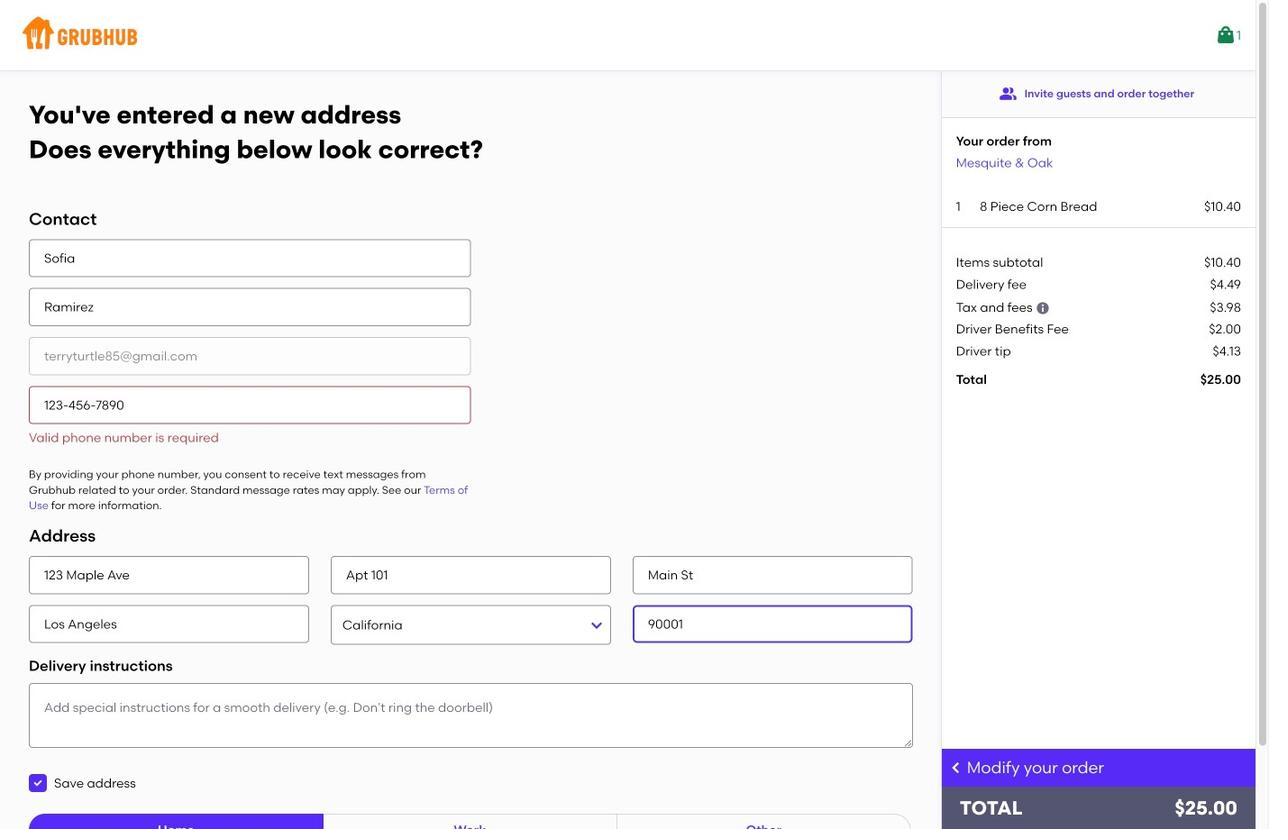 Task type: describe. For each thing, give the bounding box(es) containing it.
main navigation navigation
[[0, 0, 1256, 70]]

Phone telephone field
[[29, 386, 471, 424]]

First name text field
[[29, 239, 471, 277]]

svg image
[[32, 778, 43, 789]]

svg image
[[1036, 301, 1050, 315]]

Add special instructions for a smooth delivery (e.g. Don't ring the doorbell) text field
[[29, 683, 913, 748]]

City text field
[[29, 605, 309, 643]]

people icon image
[[999, 85, 1017, 103]]



Task type: locate. For each thing, give the bounding box(es) containing it.
Email email field
[[29, 337, 471, 375]]

Address 2 text field
[[331, 556, 611, 594]]

Last name text field
[[29, 288, 471, 326]]

Address 1 text field
[[29, 556, 309, 594]]

Cross street text field
[[633, 556, 913, 594]]

alert
[[29, 430, 219, 445]]

Zip text field
[[633, 605, 913, 643]]



Task type: vqa. For each thing, say whether or not it's contained in the screenshot.
the Caret left icon
no



